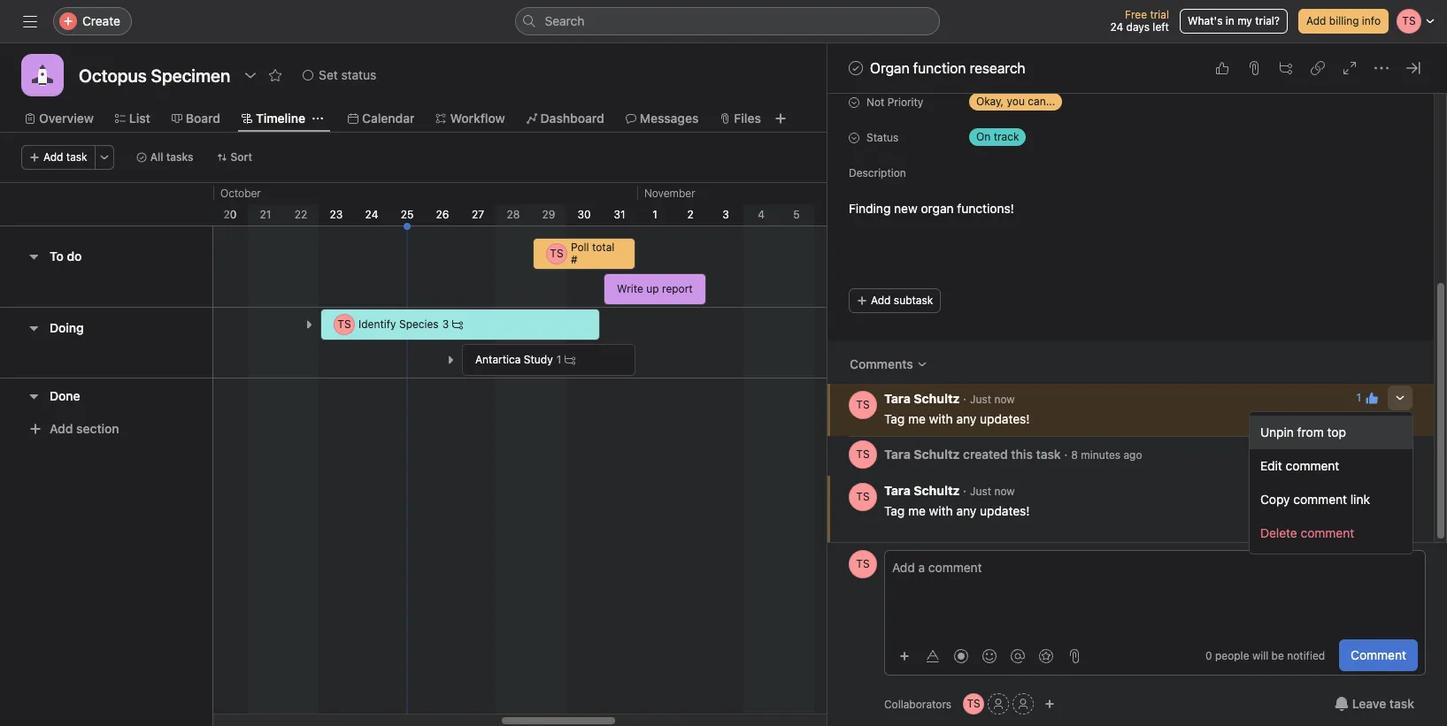 Task type: locate. For each thing, give the bounding box(es) containing it.
0 horizontal spatial task
[[66, 150, 87, 164]]

copy comment link
[[1261, 492, 1370, 507]]

close details image
[[1407, 61, 1421, 75]]

2 horizontal spatial task
[[1390, 697, 1415, 712]]

updates! for second 1 button
[[980, 504, 1030, 519]]

1 1 button from the top
[[1351, 386, 1385, 411]]

1 vertical spatial 1 button
[[1351, 478, 1385, 503]]

2 me from the top
[[908, 504, 926, 519]]

0 vertical spatial tara schultz link
[[884, 391, 960, 406]]

toolbar
[[892, 643, 1087, 669]]

0 vertical spatial updates!
[[980, 412, 1030, 427]]

add for add subtask
[[871, 294, 891, 307]]

0 horizontal spatial leftcount image
[[453, 320, 463, 330]]

1 vertical spatial updates!
[[980, 504, 1030, 519]]

task right leave on the bottom right of the page
[[1390, 697, 1415, 712]]

1 with from the top
[[929, 412, 953, 427]]

full screen image
[[1343, 61, 1357, 75]]

add inside add task button
[[43, 150, 63, 164]]

1 vertical spatial leftcount image
[[565, 355, 576, 366]]

add inside add subtask button
[[871, 294, 891, 307]]

2 vertical spatial tara schultz link
[[884, 483, 960, 498]]

tag for first 1 button from the top
[[884, 412, 905, 427]]

organ
[[921, 201, 954, 216]]

create button
[[53, 7, 132, 35]]

delete comment
[[1261, 526, 1355, 541]]

add to starred image
[[268, 68, 283, 82]]

0 vertical spatial 24
[[1110, 20, 1124, 34]]

2 vertical spatial ·
[[963, 483, 967, 498]]

add left billing
[[1307, 14, 1327, 27]]

0 vertical spatial ·
[[963, 391, 967, 406]]

in
[[1226, 14, 1235, 27]]

appreciations image
[[1039, 649, 1053, 664]]

tab actions image
[[312, 113, 323, 124]]

add tab image
[[774, 112, 788, 126]]

0 vertical spatial leftcount image
[[453, 320, 463, 330]]

3
[[723, 208, 729, 221], [442, 318, 449, 331]]

updates! down the tara schultz created this task · 8 minutes ago
[[980, 504, 1030, 519]]

comment
[[1286, 459, 1340, 474], [1294, 492, 1347, 507], [1301, 526, 1355, 541]]

tag me with any updates!
[[884, 412, 1030, 427], [884, 504, 1030, 519]]

1 any from the top
[[957, 412, 977, 427]]

leftcount image up show subtasks for task antartica study image
[[453, 320, 463, 330]]

ts
[[550, 247, 564, 260], [338, 318, 351, 331], [856, 398, 870, 412], [856, 448, 870, 461], [856, 490, 870, 504], [856, 558, 870, 571], [967, 698, 981, 711]]

1 vertical spatial show options image
[[1395, 393, 1406, 404]]

add inside add billing info button
[[1307, 14, 1327, 27]]

0 horizontal spatial 3
[[442, 318, 449, 331]]

3 schultz from the top
[[914, 483, 960, 498]]

1 horizontal spatial 24
[[1110, 20, 1124, 34]]

study
[[524, 353, 553, 366]]

0 vertical spatial just
[[970, 393, 992, 406]]

1 right study
[[557, 353, 561, 366]]

0 vertical spatial 1 button
[[1351, 386, 1385, 411]]

add or remove collaborators image
[[1045, 699, 1055, 710]]

1 vertical spatial me
[[908, 504, 926, 519]]

28
[[507, 208, 520, 221]]

workflow
[[450, 111, 505, 126]]

1 me from the top
[[908, 412, 926, 427]]

now
[[994, 393, 1015, 406], [994, 485, 1015, 498]]

1 vertical spatial tara schultz · just now
[[884, 483, 1015, 498]]

2 vertical spatial task
[[1390, 697, 1415, 712]]

now up the tara schultz created this task · 8 minutes ago
[[994, 393, 1015, 406]]

1 horizontal spatial task
[[1036, 447, 1061, 462]]

identify
[[359, 318, 396, 331]]

tag for second 1 button
[[884, 504, 905, 519]]

3 right species
[[442, 318, 449, 331]]

add subtask image
[[1279, 61, 1293, 75]]

· up created
[[963, 391, 967, 406]]

identify species
[[359, 318, 439, 331]]

show options image
[[244, 68, 258, 82], [1395, 393, 1406, 404]]

add
[[1307, 14, 1327, 27], [43, 150, 63, 164], [871, 294, 891, 307], [50, 421, 73, 436]]

2 vertical spatial tara
[[884, 483, 911, 498]]

1 horizontal spatial leftcount image
[[565, 355, 576, 366]]

leftcount image
[[453, 320, 463, 330], [565, 355, 576, 366]]

all
[[150, 150, 163, 164]]

1 inside november 1
[[653, 208, 658, 221]]

not priority
[[867, 96, 924, 109]]

1 vertical spatial tara
[[884, 447, 911, 462]]

1 vertical spatial tara schultz link
[[884, 447, 960, 462]]

workflow link
[[436, 109, 505, 128]]

27
[[472, 208, 484, 221]]

1 schultz from the top
[[914, 391, 960, 406]]

1 vertical spatial task
[[1036, 447, 1061, 462]]

0 vertical spatial task
[[66, 150, 87, 164]]

1 tag me with any updates! from the top
[[884, 412, 1030, 427]]

tara schultz · just now down created
[[884, 483, 1015, 498]]

show options image up unpin from top "menu item"
[[1395, 393, 1406, 404]]

left
[[1153, 20, 1169, 34]]

what's
[[1188, 14, 1223, 27]]

main content
[[828, 0, 1447, 544]]

tag me with any updates! down created
[[884, 504, 1030, 519]]

1 button up unpin from top "menu item"
[[1351, 386, 1385, 411]]

on track
[[976, 130, 1019, 143]]

20
[[224, 208, 237, 221]]

3 left 4
[[723, 208, 729, 221]]

2 1 button from the top
[[1351, 478, 1385, 503]]

comment up delete comment
[[1294, 492, 1347, 507]]

1 vertical spatial now
[[994, 485, 1015, 498]]

at mention image
[[1011, 649, 1025, 664]]

0 horizontal spatial show options image
[[244, 68, 258, 82]]

okay, you can...
[[976, 95, 1056, 108]]

tara schultz · just now for tara schultz link related to first 1 button from the top
[[884, 391, 1015, 406]]

from
[[1298, 425, 1324, 440]]

2 updates! from the top
[[980, 504, 1030, 519]]

1 vertical spatial any
[[957, 504, 977, 519]]

0 vertical spatial tara
[[884, 391, 911, 406]]

schultz
[[914, 391, 960, 406], [914, 447, 960, 462], [914, 483, 960, 498]]

0 vertical spatial tara schultz · just now
[[884, 391, 1015, 406]]

not
[[867, 96, 885, 109]]

tara schultz · just now
[[884, 391, 1015, 406], [884, 483, 1015, 498]]

1 vertical spatial comment
[[1294, 492, 1347, 507]]

will
[[1253, 650, 1269, 663]]

any down created
[[957, 504, 977, 519]]

2 vertical spatial schultz
[[914, 483, 960, 498]]

all tasks
[[150, 150, 193, 164]]

more actions image
[[99, 152, 109, 163]]

organ function research dialog
[[828, 0, 1447, 727]]

0 vertical spatial with
[[929, 412, 953, 427]]

free
[[1125, 8, 1147, 21]]

· left 8
[[1064, 447, 1068, 462]]

add task button
[[21, 145, 95, 170]]

write up report
[[617, 282, 693, 296]]

on track button
[[962, 125, 1069, 150]]

1 vertical spatial just
[[970, 485, 992, 498]]

0 vertical spatial tag
[[884, 412, 905, 427]]

0 vertical spatial show options image
[[244, 68, 258, 82]]

leftcount image right study
[[565, 355, 576, 366]]

just down created
[[970, 485, 992, 498]]

unpin
[[1261, 425, 1294, 440]]

just up created
[[970, 393, 992, 406]]

minutes
[[1081, 448, 1121, 462]]

1 tag from the top
[[884, 412, 905, 427]]

None text field
[[74, 59, 235, 91]]

this
[[1011, 447, 1033, 462]]

0 vertical spatial me
[[908, 412, 926, 427]]

tara schultz link for second 1 button
[[884, 483, 960, 498]]

files link
[[720, 109, 761, 128]]

now down the tara schultz created this task · 8 minutes ago
[[994, 485, 1015, 498]]

comment for delete
[[1301, 526, 1355, 541]]

1 vertical spatial tag
[[884, 504, 905, 519]]

with for second 1 button
[[929, 504, 953, 519]]

0 vertical spatial now
[[994, 393, 1015, 406]]

add left the subtask
[[871, 294, 891, 307]]

0 vertical spatial 3
[[723, 208, 729, 221]]

2 any from the top
[[957, 504, 977, 519]]

24 inside free trial 24 days left
[[1110, 20, 1124, 34]]

2 tara schultz link from the top
[[884, 447, 960, 462]]

finding new organ functions!
[[849, 201, 1014, 216]]

leftcount image for 1
[[565, 355, 576, 366]]

report
[[662, 282, 693, 296]]

2 tara schultz · just now from the top
[[884, 483, 1015, 498]]

description
[[849, 166, 906, 180]]

add for add section
[[50, 421, 73, 436]]

with for first 1 button from the top
[[929, 412, 953, 427]]

schultz left created
[[914, 447, 960, 462]]

show options image left add to starred image
[[244, 68, 258, 82]]

1 updates! from the top
[[980, 412, 1030, 427]]

0 people will be notified
[[1206, 650, 1325, 663]]

3 tara schultz link from the top
[[884, 483, 960, 498]]

comments button
[[838, 349, 939, 381]]

23
[[330, 208, 343, 221]]

1 vertical spatial with
[[929, 504, 953, 519]]

messages
[[640, 111, 699, 126]]

finding
[[849, 201, 891, 216]]

updates! for first 1 button from the top
[[980, 412, 1030, 427]]

leftcount image for 3
[[453, 320, 463, 330]]

show options image inside main content
[[1395, 393, 1406, 404]]

1 down november
[[653, 208, 658, 221]]

0 vertical spatial any
[[957, 412, 977, 427]]

2 tag from the top
[[884, 504, 905, 519]]

just
[[970, 393, 992, 406], [970, 485, 992, 498]]

collapse task list for the section done image
[[27, 389, 41, 403]]

task left 8
[[1036, 447, 1061, 462]]

messages link
[[626, 109, 699, 128]]

1 horizontal spatial 3
[[723, 208, 729, 221]]

· down created
[[963, 483, 967, 498]]

24 left days
[[1110, 20, 1124, 34]]

show subtasks for task identify species image
[[304, 320, 314, 330]]

days
[[1127, 20, 1150, 34]]

what's in my trial? button
[[1180, 9, 1288, 34]]

with
[[929, 412, 953, 427], [929, 504, 953, 519]]

any up created
[[957, 412, 977, 427]]

3 tara from the top
[[884, 483, 911, 498]]

schultz down the tara schultz created this task · 8 minutes ago
[[914, 483, 960, 498]]

status
[[341, 67, 376, 82]]

toolbar inside organ function research dialog
[[892, 643, 1087, 669]]

schultz down comments popup button
[[914, 391, 960, 406]]

1 tara schultz link from the top
[[884, 391, 960, 406]]

function
[[913, 60, 966, 76]]

1 horizontal spatial show options image
[[1395, 393, 1406, 404]]

set
[[319, 67, 338, 82]]

0 vertical spatial tag me with any updates!
[[884, 412, 1030, 427]]

26
[[436, 208, 449, 221]]

subtask
[[894, 294, 933, 307]]

24 right 23
[[365, 208, 378, 221]]

more actions for this task image
[[1375, 61, 1389, 75]]

comment down copy comment link
[[1301, 526, 1355, 541]]

collapse task list for the section doing image
[[27, 321, 41, 336]]

1 tara schultz · just now from the top
[[884, 391, 1015, 406]]

2 with from the top
[[929, 504, 953, 519]]

add down done button
[[50, 421, 73, 436]]

november 1
[[644, 187, 696, 221]]

tara schultz · just now up created
[[884, 391, 1015, 406]]

task left more actions icon
[[66, 150, 87, 164]]

0 vertical spatial schultz
[[914, 391, 960, 406]]

1 button down unpin from top "menu item"
[[1351, 478, 1385, 503]]

1 tara from the top
[[884, 391, 911, 406]]

add down the 'overview' link
[[43, 150, 63, 164]]

1 vertical spatial tag me with any updates!
[[884, 504, 1030, 519]]

updates! up the tara schultz created this task · 8 minutes ago
[[980, 412, 1030, 427]]

set status button
[[295, 63, 384, 88]]

task for add task
[[66, 150, 87, 164]]

1 vertical spatial schultz
[[914, 447, 960, 462]]

calendar link
[[348, 109, 415, 128]]

·
[[963, 391, 967, 406], [1064, 447, 1068, 462], [963, 483, 967, 498]]

comment for copy
[[1294, 492, 1347, 507]]

done
[[50, 388, 80, 403]]

comment down from
[[1286, 459, 1340, 474]]

copy
[[1261, 492, 1290, 507]]

2 vertical spatial comment
[[1301, 526, 1355, 541]]

me for tara schultz link related to second 1 button
[[908, 504, 926, 519]]

show subtasks for task antartica study image
[[445, 355, 456, 366]]

doing
[[50, 320, 84, 336]]

1 vertical spatial 3
[[442, 318, 449, 331]]

8
[[1071, 448, 1078, 462]]

add inside button
[[50, 421, 73, 436]]

tag me with any updates! up created
[[884, 412, 1030, 427]]

can...
[[1028, 95, 1056, 108]]

you
[[1007, 95, 1025, 108]]

functions!
[[957, 201, 1014, 216]]

0 vertical spatial comment
[[1286, 459, 1340, 474]]

0 horizontal spatial 24
[[365, 208, 378, 221]]

calendar
[[362, 111, 415, 126]]



Task type: describe. For each thing, give the bounding box(es) containing it.
22
[[295, 208, 307, 221]]

dashboard
[[541, 111, 604, 126]]

section
[[76, 421, 119, 436]]

tara schultz link for first 1 button from the top
[[884, 391, 960, 406]]

any for tara schultz link related to second 1 button
[[957, 504, 977, 519]]

billing
[[1329, 14, 1359, 27]]

track
[[994, 130, 1019, 143]]

add subtask
[[871, 294, 933, 307]]

1 now from the top
[[994, 393, 1015, 406]]

organ function research
[[870, 60, 1026, 76]]

add for add billing info
[[1307, 14, 1327, 27]]

29
[[542, 208, 555, 221]]

1 vertical spatial 24
[[365, 208, 378, 221]]

overview
[[39, 111, 94, 126]]

2 just from the top
[[970, 485, 992, 498]]

collapse task list for the section to do image
[[27, 250, 41, 264]]

any for tara schultz link related to first 1 button from the top
[[957, 412, 977, 427]]

2 now from the top
[[994, 485, 1015, 498]]

4
[[758, 208, 765, 221]]

task for leave task
[[1390, 697, 1415, 712]]

sort button
[[209, 145, 260, 170]]

all tasks button
[[128, 145, 201, 170]]

add task
[[43, 150, 87, 164]]

okay, you can... button
[[962, 89, 1087, 114]]

new
[[894, 201, 918, 216]]

notified
[[1287, 650, 1325, 663]]

0 likes. click to like this task image
[[1215, 61, 1230, 75]]

5
[[793, 208, 800, 221]]

tasks
[[166, 150, 193, 164]]

trial?
[[1256, 14, 1280, 27]]

main content containing finding new organ functions!
[[828, 0, 1447, 544]]

do
[[67, 249, 82, 264]]

add section button
[[21, 413, 126, 445]]

leave
[[1352, 697, 1387, 712]]

collaborators
[[884, 698, 952, 711]]

species
[[399, 318, 439, 331]]

status
[[867, 131, 899, 144]]

to
[[50, 249, 64, 264]]

dashboard link
[[526, 109, 604, 128]]

timeline link
[[242, 109, 305, 128]]

ago
[[1124, 448, 1142, 462]]

priority
[[888, 96, 924, 109]]

antartica
[[475, 353, 521, 366]]

doing button
[[50, 312, 84, 344]]

poll
[[571, 241, 589, 254]]

write
[[617, 282, 644, 296]]

okay,
[[976, 95, 1004, 108]]

poll total #
[[571, 241, 615, 266]]

november
[[644, 187, 696, 200]]

done button
[[50, 380, 80, 412]]

2 schultz from the top
[[914, 447, 960, 462]]

2
[[687, 208, 694, 221]]

tara schultz · just now for tara schultz link related to second 1 button
[[884, 483, 1015, 498]]

1 just from the top
[[970, 393, 992, 406]]

· for tara schultz link related to second 1 button
[[963, 483, 967, 498]]

research
[[970, 60, 1026, 76]]

what's in my trial?
[[1188, 14, 1280, 27]]

info
[[1362, 14, 1381, 27]]

attachments: add a file to this task, organ function research image
[[1247, 61, 1261, 75]]

unpin from top menu item
[[1250, 416, 1413, 450]]

tara schultz created this task · 8 minutes ago
[[884, 447, 1142, 462]]

search button
[[515, 7, 940, 35]]

add for add task
[[43, 150, 63, 164]]

leave task
[[1352, 697, 1415, 712]]

search list box
[[515, 7, 940, 35]]

overview link
[[25, 109, 94, 128]]

comment button
[[1340, 640, 1418, 672]]

25
[[401, 208, 414, 221]]

top
[[1327, 425, 1346, 440]]

list link
[[115, 109, 150, 128]]

search
[[545, 13, 585, 28]]

1 up unpin from top "menu item"
[[1357, 391, 1362, 405]]

be
[[1272, 650, 1284, 663]]

organ
[[870, 60, 910, 76]]

2 tara from the top
[[884, 447, 911, 462]]

completed image
[[845, 58, 867, 79]]

0
[[1206, 650, 1213, 663]]

add section
[[50, 421, 119, 436]]

copy task link image
[[1311, 61, 1325, 75]]

30
[[578, 208, 591, 221]]

board
[[186, 111, 220, 126]]

1 vertical spatial ·
[[1064, 447, 1068, 462]]

2 tag me with any updates! from the top
[[884, 504, 1030, 519]]

files
[[734, 111, 761, 126]]

comment for edit
[[1286, 459, 1340, 474]]

people
[[1215, 650, 1250, 663]]

edit
[[1261, 459, 1283, 474]]

emoji image
[[983, 649, 997, 664]]

up
[[647, 282, 659, 296]]

total
[[592, 241, 615, 254]]

expand sidebar image
[[23, 14, 37, 28]]

edit comment
[[1261, 459, 1340, 474]]

leave task button
[[1323, 689, 1426, 721]]

21
[[260, 208, 271, 221]]

free trial 24 days left
[[1110, 8, 1169, 34]]

rocket image
[[32, 65, 53, 86]]

1 down unpin from top "menu item"
[[1357, 483, 1362, 497]]

delete
[[1261, 526, 1298, 541]]

me for tara schultz link related to first 1 button from the top
[[908, 412, 926, 427]]

insert an object image
[[899, 651, 910, 662]]

create
[[82, 13, 120, 28]]

unpin from top
[[1261, 425, 1346, 440]]

add billing info button
[[1299, 9, 1389, 34]]

Completed checkbox
[[845, 58, 867, 79]]

sort
[[231, 150, 252, 164]]

record a video image
[[954, 649, 968, 664]]

31
[[614, 208, 625, 221]]

add subtask button
[[849, 289, 941, 313]]

#
[[571, 253, 578, 266]]

· for tara schultz link related to first 1 button from the top
[[963, 391, 967, 406]]

to do button
[[50, 241, 82, 273]]

formatting image
[[926, 649, 940, 664]]

attach a file or paste an image image
[[1068, 649, 1082, 664]]



Task type: vqa. For each thing, say whether or not it's contained in the screenshot.
Home "Link"
no



